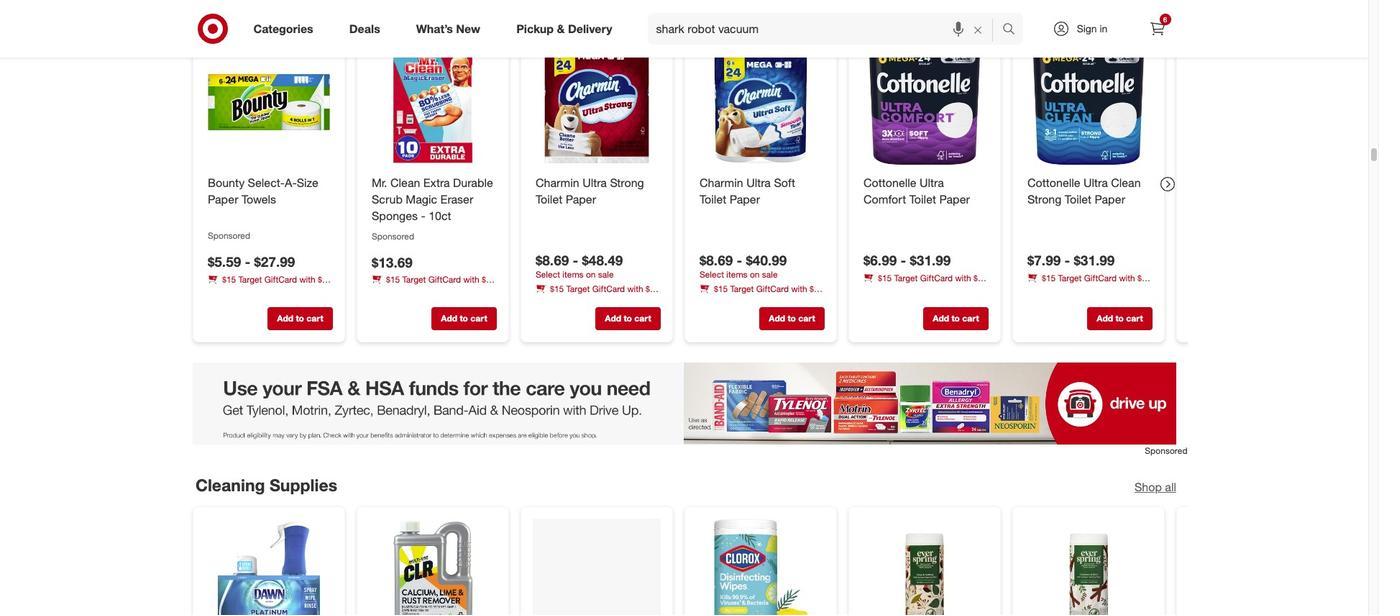 Task type: describe. For each thing, give the bounding box(es) containing it.
$13.69
[[372, 254, 412, 270]]

add for cottonelle ultra clean strong toilet paper
[[1097, 313, 1113, 324]]

cottonelle ultra comfort toilet paper link
[[864, 175, 986, 208]]

&
[[557, 21, 565, 36]]

$8.69 for $8.69 - $40.99
[[700, 252, 733, 268]]

deals link
[[337, 13, 398, 45]]

charmin ultra strong toilet paper
[[536, 176, 644, 206]]

add for mr. clean extra durable scrub magic eraser sponges - 10ct
[[441, 313, 457, 324]]

$7.99
[[1028, 252, 1061, 268]]

- for $6.99 - $31.99
[[901, 252, 906, 268]]

shop all
[[1135, 479, 1176, 494]]

on for $40.99
[[750, 269, 760, 280]]

cottonelle ultra comfort toilet paper
[[864, 176, 970, 206]]

add to cart button for charmin ultra strong toilet paper
[[595, 307, 661, 330]]

1 horizontal spatial $15
[[550, 283, 564, 294]]

add to cart button for charmin ultra soft toilet paper
[[759, 307, 825, 330]]

select-
[[248, 176, 285, 190]]

0 horizontal spatial purchase
[[415, 287, 451, 298]]

add for cottonelle ultra comfort toilet paper
[[933, 313, 949, 324]]

all
[[1165, 479, 1176, 494]]

ultra for comfort
[[920, 176, 944, 190]]

care for the '$15 target giftcard with $50 home care purchase' button to the right
[[560, 296, 577, 306]]

bounty select-a-size paper towels
[[208, 176, 318, 206]]

toilet for cottonelle ultra comfort toilet paper
[[909, 192, 936, 206]]

0 horizontal spatial home
[[372, 287, 393, 298]]

extra
[[423, 176, 450, 190]]

care for the leftmost the '$15 target giftcard with $50 home care purchase' button
[[396, 287, 413, 298]]

0 horizontal spatial giftcard
[[428, 274, 461, 285]]

1 horizontal spatial with
[[627, 283, 643, 294]]

- for $8.69 - $40.99 select items on sale
[[737, 252, 742, 268]]

ultra for strong
[[582, 176, 607, 190]]

sponsored for $13.69
[[372, 231, 414, 241]]

pickup & delivery link
[[504, 13, 631, 45]]

add to cart button for cottonelle ultra comfort toilet paper
[[923, 307, 989, 330]]

add to cart for bounty select-a-size paper towels
[[277, 313, 323, 324]]

toilet for charmin ultra strong toilet paper
[[536, 192, 562, 206]]

$7.99 - $31.99
[[1028, 252, 1115, 268]]

charmin for $8.69 - $40.99
[[700, 176, 743, 190]]

select for $8.69 - $48.49
[[536, 269, 560, 280]]

target for the '$15 target giftcard with $50 home care purchase' button to the right
[[566, 283, 590, 294]]

6
[[1164, 15, 1168, 24]]

0 horizontal spatial $15 target giftcard with $50 home care purchase button
[[372, 274, 497, 298]]

cart for cottonelle ultra clean strong toilet paper
[[1126, 313, 1143, 324]]

shop
[[1135, 479, 1162, 494]]

add to cart for cottonelle ultra clean strong toilet paper
[[1097, 313, 1143, 324]]

to for mr. clean extra durable scrub magic eraser sponges - 10ct
[[460, 313, 468, 324]]

charmin for $8.69 - $48.49
[[536, 176, 579, 190]]

add for bounty select-a-size paper towels
[[277, 313, 293, 324]]

what's new link
[[404, 13, 499, 45]]

sign
[[1077, 22, 1097, 35]]

charmin ultra strong toilet paper link
[[536, 175, 658, 208]]

to for charmin ultra strong toilet paper
[[624, 313, 632, 324]]

sponges
[[372, 208, 418, 223]]

1 horizontal spatial home
[[536, 296, 557, 306]]

add to cart for mr. clean extra durable scrub magic eraser sponges - 10ct
[[441, 313, 487, 324]]

target for the leftmost the '$15 target giftcard with $50 home care purchase' button
[[402, 274, 426, 285]]

paper inside cottonelle ultra clean strong toilet paper
[[1095, 192, 1125, 206]]

0 horizontal spatial $15
[[386, 274, 400, 285]]

cart for charmin ultra strong toilet paper
[[634, 313, 651, 324]]

advertisement region
[[181, 363, 1188, 445]]

0 horizontal spatial $15 target giftcard with $50 home care purchase
[[372, 274, 496, 298]]

on for $48.49
[[586, 269, 596, 280]]

1 horizontal spatial purchase
[[579, 296, 615, 306]]

cart for cottonelle ultra comfort toilet paper
[[962, 313, 979, 324]]

cart for bounty select-a-size paper towels
[[306, 313, 323, 324]]

What can we help you find? suggestions appear below search field
[[648, 13, 1006, 45]]

select for $8.69 - $40.99
[[700, 269, 724, 280]]

1 horizontal spatial $50
[[646, 283, 660, 294]]

shop all link
[[1135, 479, 1176, 495]]

to for charmin ultra soft toilet paper
[[788, 313, 796, 324]]

$8.69 - $48.49 select items on sale
[[536, 252, 623, 280]]

10ct
[[428, 208, 451, 223]]

cart for charmin ultra soft toilet paper
[[798, 313, 815, 324]]

add to cart for charmin ultra soft toilet paper
[[769, 313, 815, 324]]

toilet for charmin ultra soft toilet paper
[[700, 192, 726, 206]]

strong inside the charmin ultra strong toilet paper
[[610, 176, 644, 190]]



Task type: locate. For each thing, give the bounding box(es) containing it.
toilet inside the charmin ultra strong toilet paper
[[536, 192, 562, 206]]

$6.99
[[864, 252, 897, 268]]

0 horizontal spatial $31.99
[[910, 252, 951, 268]]

2 clean from the left
[[1111, 176, 1141, 190]]

1 ultra from the left
[[582, 176, 607, 190]]

0 horizontal spatial strong
[[610, 176, 644, 190]]

cottonelle inside cottonelle ultra comfort toilet paper
[[864, 176, 916, 190]]

with
[[463, 274, 479, 285], [627, 283, 643, 294]]

ultra for clean
[[1084, 176, 1108, 190]]

to for cottonelle ultra clean strong toilet paper
[[1116, 313, 1124, 324]]

0 horizontal spatial charmin
[[536, 176, 579, 190]]

1 on from the left
[[586, 269, 596, 280]]

add for charmin ultra strong toilet paper
[[605, 313, 621, 324]]

items inside $8.69 - $48.49 select items on sale
[[562, 269, 583, 280]]

- for $7.99 - $31.99
[[1065, 252, 1070, 268]]

add to cart button for mr. clean extra durable scrub magic eraser sponges - 10ct
[[431, 307, 497, 330]]

2 sale from the left
[[762, 269, 778, 280]]

$15 target giftcard with $50 home care purchase down $8.69 - $48.49 select items on sale
[[536, 283, 660, 306]]

add to cart for cottonelle ultra comfort toilet paper
[[933, 313, 979, 324]]

cottonelle
[[864, 176, 916, 190], [1028, 176, 1080, 190]]

clean inside cottonelle ultra clean strong toilet paper
[[1111, 176, 1141, 190]]

mr.
[[372, 176, 387, 190]]

charmin ultra soft toilet paper
[[700, 176, 795, 206]]

search
[[996, 23, 1031, 37]]

$15 down the $13.69
[[386, 274, 400, 285]]

4 toilet from the left
[[1065, 192, 1092, 206]]

1 horizontal spatial sponsored
[[372, 231, 414, 241]]

2 items from the left
[[726, 269, 747, 280]]

sale down "$40.99"
[[762, 269, 778, 280]]

2 add to cart from the left
[[441, 313, 487, 324]]

sale down $48.49
[[598, 269, 614, 280]]

items inside "$8.69 - $40.99 select items on sale"
[[726, 269, 747, 280]]

strong
[[610, 176, 644, 190], [1028, 192, 1062, 206]]

eraser
[[440, 192, 473, 206]]

size
[[296, 176, 318, 190]]

$40.99
[[746, 252, 787, 268]]

paper inside charmin ultra soft toilet paper
[[730, 192, 760, 206]]

what's
[[416, 21, 453, 36]]

1 sale from the left
[[598, 269, 614, 280]]

$5.59 - $27.99
[[208, 253, 295, 270]]

ultra inside charmin ultra soft toilet paper
[[746, 176, 771, 190]]

1 add to cart from the left
[[277, 313, 323, 324]]

2 paper from the left
[[566, 192, 596, 206]]

clorox disinfecting wipes - crisp lemon - 75ct image
[[697, 519, 825, 615], [697, 519, 825, 615]]

1 $8.69 from the left
[[536, 252, 569, 268]]

- inside "$8.69 - $40.99 select items on sale"
[[737, 252, 742, 268]]

1 horizontal spatial care
[[560, 296, 577, 306]]

1 horizontal spatial target
[[566, 283, 590, 294]]

cottonelle ultra clean strong toilet paper link
[[1028, 175, 1150, 208]]

1 select from the left
[[536, 269, 560, 280]]

1 horizontal spatial select
[[700, 269, 724, 280]]

$8.69 left "$40.99"
[[700, 252, 733, 268]]

charmin ultra soft toilet paper image
[[697, 38, 825, 166], [697, 38, 825, 166]]

bounty select-a-size paper towels image
[[205, 38, 333, 166], [205, 38, 333, 166]]

- down magic
[[421, 208, 425, 223]]

sign in
[[1077, 22, 1108, 35]]

add to cart button
[[267, 307, 333, 330], [431, 307, 497, 330], [595, 307, 661, 330], [759, 307, 825, 330], [923, 307, 989, 330], [1087, 307, 1153, 330]]

$15 target giftcard with $50 home care purchase down the $13.69
[[372, 274, 496, 298]]

cottonelle for $7.99
[[1028, 176, 1080, 190]]

target down the $13.69
[[402, 274, 426, 285]]

ultra
[[582, 176, 607, 190], [746, 176, 771, 190], [920, 176, 944, 190], [1084, 176, 1108, 190]]

ultra for soft
[[746, 176, 771, 190]]

care down $8.69 - $48.49 select items on sale
[[560, 296, 577, 306]]

5 add to cart button from the left
[[923, 307, 989, 330]]

paper inside bounty select-a-size paper towels
[[208, 192, 238, 206]]

- left "$40.99"
[[737, 252, 742, 268]]

1 paper from the left
[[208, 192, 238, 206]]

items for $40.99
[[726, 269, 747, 280]]

toilet
[[536, 192, 562, 206], [700, 192, 726, 206], [909, 192, 936, 206], [1065, 192, 1092, 206]]

1 cart from the left
[[306, 313, 323, 324]]

3 add from the left
[[605, 313, 621, 324]]

$6.99 - $31.99
[[864, 252, 951, 268]]

mr. clean extra durable scrub magic eraser sponges - 10ct
[[372, 176, 493, 223]]

select inside $8.69 - $48.49 select items on sale
[[536, 269, 560, 280]]

$15 target giftcard with $50 home care purchase button
[[372, 274, 497, 298], [536, 282, 661, 306]]

3 toilet from the left
[[909, 192, 936, 206]]

1 horizontal spatial items
[[726, 269, 747, 280]]

in
[[1100, 22, 1108, 35]]

2 toilet from the left
[[700, 192, 726, 206]]

cottonelle inside cottonelle ultra clean strong toilet paper
[[1028, 176, 1080, 190]]

5 paper from the left
[[1095, 192, 1125, 206]]

to for cottonelle ultra comfort toilet paper
[[952, 313, 960, 324]]

pickup & delivery
[[517, 21, 613, 36]]

4 to from the left
[[788, 313, 796, 324]]

1 horizontal spatial $15 target giftcard with $50 home care purchase button
[[536, 282, 661, 306]]

$50
[[482, 274, 496, 285], [646, 283, 660, 294]]

new
[[456, 21, 481, 36]]

- left $48.49
[[573, 252, 578, 268]]

1 $31.99 from the left
[[910, 252, 951, 268]]

sale
[[598, 269, 614, 280], [762, 269, 778, 280]]

1 horizontal spatial $8.69
[[700, 252, 733, 268]]

target
[[402, 274, 426, 285], [566, 283, 590, 294]]

2 cart from the left
[[470, 313, 487, 324]]

0 horizontal spatial select
[[536, 269, 560, 280]]

1 horizontal spatial strong
[[1028, 192, 1062, 206]]

sale inside "$8.69 - $40.99 select items on sale"
[[762, 269, 778, 280]]

0 horizontal spatial with
[[463, 274, 479, 285]]

1 add to cart button from the left
[[267, 307, 333, 330]]

sponsored for $5.59 - $27.99
[[208, 230, 250, 241]]

2 add to cart button from the left
[[431, 307, 497, 330]]

sponsored up all
[[1145, 446, 1188, 456]]

to
[[296, 313, 304, 324], [460, 313, 468, 324], [624, 313, 632, 324], [788, 313, 796, 324], [952, 313, 960, 324], [1116, 313, 1124, 324]]

soft
[[774, 176, 795, 190]]

clr calcium lime and rust remover - 28 fl oz image
[[369, 519, 497, 615], [369, 519, 497, 615]]

5 to from the left
[[952, 313, 960, 324]]

$15 target giftcard with $50 home care purchase
[[372, 274, 496, 298], [536, 283, 660, 306]]

3 ultra from the left
[[920, 176, 944, 190]]

cleaning supplies
[[195, 474, 337, 495]]

add to cart button for bounty select-a-size paper towels
[[267, 307, 333, 330]]

1 cottonelle from the left
[[864, 176, 916, 190]]

charmin inside the charmin ultra strong toilet paper
[[536, 176, 579, 190]]

durable
[[453, 176, 493, 190]]

0 horizontal spatial $50
[[482, 274, 496, 285]]

cottonelle for $6.99
[[864, 176, 916, 190]]

giftcard down '10ct' in the top of the page
[[428, 274, 461, 285]]

charmin inside charmin ultra soft toilet paper
[[700, 176, 743, 190]]

$15 down $8.69 - $48.49 select items on sale
[[550, 283, 564, 294]]

bounty
[[208, 176, 244, 190]]

cottonelle ultra clean strong toilet paper
[[1028, 176, 1141, 206]]

1 toilet from the left
[[536, 192, 562, 206]]

sponsored down sponges
[[372, 231, 414, 241]]

2 cottonelle from the left
[[1028, 176, 1080, 190]]

paper inside cottonelle ultra comfort toilet paper
[[939, 192, 970, 206]]

toilet inside cottonelle ultra comfort toilet paper
[[909, 192, 936, 206]]

1 horizontal spatial $15 target giftcard with $50 home care purchase
[[536, 283, 660, 306]]

1 items from the left
[[562, 269, 583, 280]]

sign in link
[[1041, 13, 1130, 45]]

0 horizontal spatial target
[[402, 274, 426, 285]]

0 horizontal spatial sponsored
[[208, 230, 250, 241]]

delivery
[[568, 21, 613, 36]]

select
[[536, 269, 560, 280], [700, 269, 724, 280]]

$15
[[386, 274, 400, 285], [550, 283, 564, 294]]

items
[[562, 269, 583, 280], [726, 269, 747, 280]]

- right the $5.59
[[245, 253, 250, 270]]

home down the $13.69
[[372, 287, 393, 298]]

1 horizontal spatial clean
[[1111, 176, 1141, 190]]

charmin ultra strong toilet paper image
[[533, 38, 661, 166], [533, 38, 661, 166]]

4 paper from the left
[[939, 192, 970, 206]]

sale for $48.49
[[598, 269, 614, 280]]

on inside $8.69 - $48.49 select items on sale
[[586, 269, 596, 280]]

6 cart from the left
[[1126, 313, 1143, 324]]

$31.99 right $6.99
[[910, 252, 951, 268]]

- for $8.69 - $48.49 select items on sale
[[573, 252, 578, 268]]

0 horizontal spatial items
[[562, 269, 583, 280]]

sponsored up the $5.59
[[208, 230, 250, 241]]

1 horizontal spatial giftcard
[[592, 283, 625, 294]]

home down $8.69 - $48.49 select items on sale
[[536, 296, 557, 306]]

what's new
[[416, 21, 481, 36]]

- right $7.99
[[1065, 252, 1070, 268]]

deals
[[349, 21, 380, 36]]

3 paper from the left
[[730, 192, 760, 206]]

clean inside mr. clean extra durable scrub magic eraser sponges - 10ct
[[390, 176, 420, 190]]

6 add to cart from the left
[[1097, 313, 1143, 324]]

paper for cottonelle ultra comfort toilet paper
[[939, 192, 970, 206]]

on down "$40.99"
[[750, 269, 760, 280]]

mr. clean extra durable scrub magic eraser sponges - 10ct link
[[372, 175, 494, 224]]

toilet inside charmin ultra soft toilet paper
[[700, 192, 726, 206]]

1 horizontal spatial cottonelle
[[1028, 176, 1080, 190]]

$27.99
[[254, 253, 295, 270]]

2 ultra from the left
[[746, 176, 771, 190]]

4 add to cart button from the left
[[759, 307, 825, 330]]

$15 target giftcard with $50 home care purchase button down $8.69 - $48.49 select items on sale
[[536, 282, 661, 306]]

5 add to cart from the left
[[933, 313, 979, 324]]

0 horizontal spatial care
[[396, 287, 413, 298]]

dawn fresh scent platinum powerwash dish spray, dishwashing dish soap - bundle - 16 fl oz image
[[205, 519, 333, 615], [205, 519, 333, 615]]

$31.99 for $7.99 - $31.99
[[1074, 252, 1115, 268]]

select inside "$8.69 - $40.99 select items on sale"
[[700, 269, 724, 280]]

1 horizontal spatial sale
[[762, 269, 778, 280]]

-
[[421, 208, 425, 223], [573, 252, 578, 268], [737, 252, 742, 268], [901, 252, 906, 268], [1065, 252, 1070, 268], [245, 253, 250, 270]]

1 clean from the left
[[390, 176, 420, 190]]

towels
[[241, 192, 276, 206]]

categories link
[[241, 13, 331, 45]]

cart
[[306, 313, 323, 324], [470, 313, 487, 324], [634, 313, 651, 324], [798, 313, 815, 324], [962, 313, 979, 324], [1126, 313, 1143, 324]]

toilet inside cottonelle ultra clean strong toilet paper
[[1065, 192, 1092, 206]]

1 horizontal spatial $31.99
[[1074, 252, 1115, 268]]

add for charmin ultra soft toilet paper
[[769, 313, 785, 324]]

add to cart for charmin ultra strong toilet paper
[[605, 313, 651, 324]]

cottonelle ultra clean strong toilet paper image
[[1025, 38, 1153, 166], [1025, 38, 1153, 166]]

1 charmin from the left
[[536, 176, 579, 190]]

0 horizontal spatial clean
[[390, 176, 420, 190]]

- for $5.59 - $27.99
[[245, 253, 250, 270]]

ultra inside the charmin ultra strong toilet paper
[[582, 176, 607, 190]]

cart for mr. clean extra durable scrub magic eraser sponges - 10ct
[[470, 313, 487, 324]]

3 to from the left
[[624, 313, 632, 324]]

1 vertical spatial strong
[[1028, 192, 1062, 206]]

purchase
[[415, 287, 451, 298], [579, 296, 615, 306]]

sale for $40.99
[[762, 269, 778, 280]]

2 select from the left
[[700, 269, 724, 280]]

0 horizontal spatial cottonelle
[[864, 176, 916, 190]]

giftcard
[[428, 274, 461, 285], [592, 283, 625, 294]]

$31.99 for $6.99 - $31.99
[[910, 252, 951, 268]]

6 to from the left
[[1116, 313, 1124, 324]]

$8.69 for $8.69 - $48.49
[[536, 252, 569, 268]]

pickup
[[517, 21, 554, 36]]

add to cart
[[277, 313, 323, 324], [441, 313, 487, 324], [605, 313, 651, 324], [769, 313, 815, 324], [933, 313, 979, 324], [1097, 313, 1143, 324]]

target down $8.69 - $48.49 select items on sale
[[566, 283, 590, 294]]

charmin
[[536, 176, 579, 190], [700, 176, 743, 190]]

categories
[[254, 21, 313, 36]]

cleaning
[[195, 474, 265, 495]]

clove & nutmeg multi-surface cleaning wipes - 35ct - everspring™ image
[[861, 519, 989, 615], [861, 519, 989, 615]]

care down the $13.69
[[396, 287, 413, 298]]

strong inside cottonelle ultra clean strong toilet paper
[[1028, 192, 1062, 206]]

to for bounty select-a-size paper towels
[[296, 313, 304, 324]]

cinnamon & birch multi-surface cleaning wipes - 35ct - everspring™ image
[[1025, 519, 1153, 615], [1025, 519, 1153, 615]]

2 $31.99 from the left
[[1074, 252, 1115, 268]]

clean
[[390, 176, 420, 190], [1111, 176, 1141, 190]]

charmin ultra soft toilet paper link
[[700, 175, 822, 208]]

paper inside the charmin ultra strong toilet paper
[[566, 192, 596, 206]]

3 add to cart from the left
[[605, 313, 651, 324]]

on
[[586, 269, 596, 280], [750, 269, 760, 280]]

0 vertical spatial strong
[[610, 176, 644, 190]]

$8.69
[[536, 252, 569, 268], [700, 252, 733, 268]]

comfort
[[864, 192, 906, 206]]

2 to from the left
[[460, 313, 468, 324]]

a-
[[285, 176, 296, 190]]

$8.69 inside "$8.69 - $40.99 select items on sale"
[[700, 252, 733, 268]]

$15 target giftcard with $50 home care purchase button down the $13.69
[[372, 274, 497, 298]]

paper for charmin ultra strong toilet paper
[[566, 192, 596, 206]]

6 link
[[1142, 13, 1174, 45]]

scrub
[[372, 192, 402, 206]]

$8.69 left $48.49
[[536, 252, 569, 268]]

care
[[396, 287, 413, 298], [560, 296, 577, 306]]

- inside mr. clean extra durable scrub magic eraser sponges - 10ct
[[421, 208, 425, 223]]

items down "$40.99"
[[726, 269, 747, 280]]

clorox disinfecting wipes - fresh scent - 75ct image
[[533, 519, 661, 615], [533, 519, 661, 615]]

home
[[372, 287, 393, 298], [536, 296, 557, 306]]

2 on from the left
[[750, 269, 760, 280]]

paper for charmin ultra soft toilet paper
[[730, 192, 760, 206]]

4 add from the left
[[769, 313, 785, 324]]

ultra inside cottonelle ultra comfort toilet paper
[[920, 176, 944, 190]]

3 cart from the left
[[634, 313, 651, 324]]

1 horizontal spatial charmin
[[700, 176, 743, 190]]

- right $6.99
[[901, 252, 906, 268]]

paper for bounty select-a-size paper towels
[[208, 192, 238, 206]]

$8.69 inside $8.69 - $48.49 select items on sale
[[536, 252, 569, 268]]

4 cart from the left
[[798, 313, 815, 324]]

add
[[277, 313, 293, 324], [441, 313, 457, 324], [605, 313, 621, 324], [769, 313, 785, 324], [933, 313, 949, 324], [1097, 313, 1113, 324]]

6 add from the left
[[1097, 313, 1113, 324]]

2 charmin from the left
[[700, 176, 743, 190]]

search button
[[996, 13, 1031, 47]]

2 horizontal spatial sponsored
[[1145, 446, 1188, 456]]

sale inside $8.69 - $48.49 select items on sale
[[598, 269, 614, 280]]

mr. clean extra durable scrub magic eraser sponges - 10ct image
[[369, 38, 497, 166], [369, 38, 497, 166]]

bounty select-a-size paper towels link
[[208, 175, 330, 208]]

3 add to cart button from the left
[[595, 307, 661, 330]]

paper
[[208, 192, 238, 206], [566, 192, 596, 206], [730, 192, 760, 206], [939, 192, 970, 206], [1095, 192, 1125, 206]]

magic
[[406, 192, 437, 206]]

$5.59
[[208, 253, 241, 270]]

0 horizontal spatial sale
[[598, 269, 614, 280]]

$48.49
[[582, 252, 623, 268]]

add to cart button for cottonelle ultra clean strong toilet paper
[[1087, 307, 1153, 330]]

items down $48.49
[[562, 269, 583, 280]]

$31.99
[[910, 252, 951, 268], [1074, 252, 1115, 268]]

4 add to cart from the left
[[769, 313, 815, 324]]

cottonelle ultra comfort toilet paper image
[[861, 38, 989, 166], [861, 38, 989, 166]]

0 horizontal spatial $8.69
[[536, 252, 569, 268]]

$31.99 right $7.99
[[1074, 252, 1115, 268]]

1 horizontal spatial on
[[750, 269, 760, 280]]

0 horizontal spatial on
[[586, 269, 596, 280]]

5 cart from the left
[[962, 313, 979, 324]]

on down $48.49
[[586, 269, 596, 280]]

supplies
[[269, 474, 337, 495]]

5 add from the left
[[933, 313, 949, 324]]

ultra inside cottonelle ultra clean strong toilet paper
[[1084, 176, 1108, 190]]

1 to from the left
[[296, 313, 304, 324]]

sponsored
[[208, 230, 250, 241], [372, 231, 414, 241], [1145, 446, 1188, 456]]

4 ultra from the left
[[1084, 176, 1108, 190]]

- inside $8.69 - $48.49 select items on sale
[[573, 252, 578, 268]]

items for $48.49
[[562, 269, 583, 280]]

$8.69 - $40.99 select items on sale
[[700, 252, 787, 280]]

on inside "$8.69 - $40.99 select items on sale"
[[750, 269, 760, 280]]

2 add from the left
[[441, 313, 457, 324]]

giftcard down $48.49
[[592, 283, 625, 294]]

1 add from the left
[[277, 313, 293, 324]]

2 $8.69 from the left
[[700, 252, 733, 268]]

6 add to cart button from the left
[[1087, 307, 1153, 330]]



Task type: vqa. For each thing, say whether or not it's contained in the screenshot.
the $5.59 - $27.99
yes



